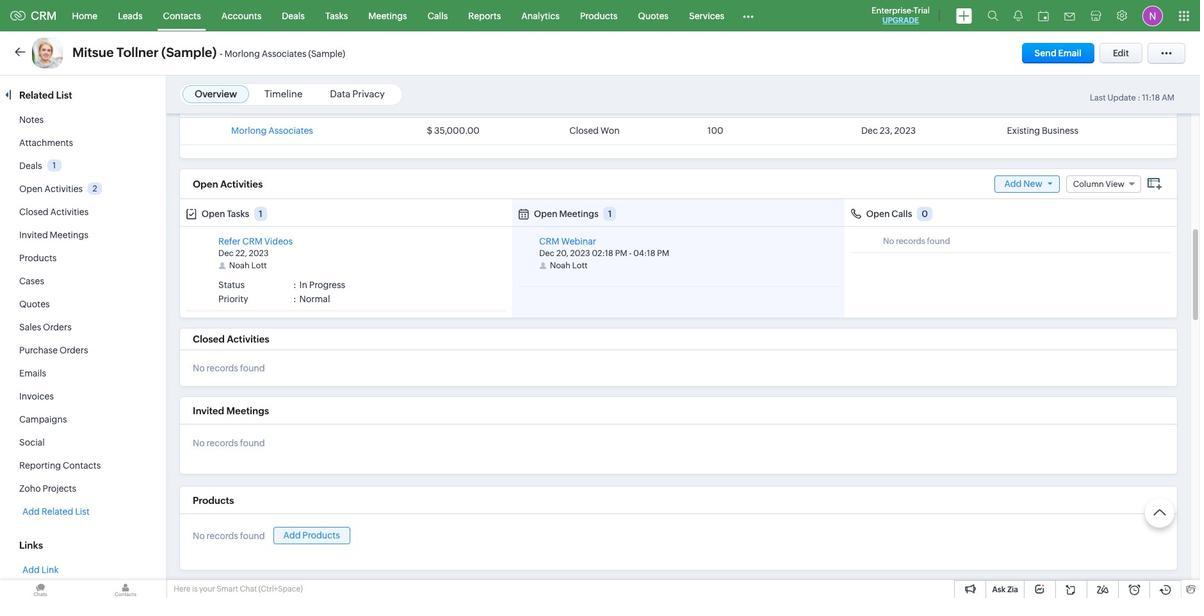 Task type: locate. For each thing, give the bounding box(es) containing it.
lott
[[251, 261, 267, 270], [572, 261, 588, 270]]

contacts up projects
[[63, 461, 101, 471]]

status
[[218, 280, 245, 290]]

privacy
[[353, 88, 385, 99]]

last
[[1090, 93, 1106, 103]]

products link
[[570, 0, 628, 31], [19, 253, 57, 263]]

dec left 23,
[[862, 126, 878, 136]]

no records found
[[884, 236, 951, 246], [193, 363, 265, 374], [193, 438, 265, 449], [193, 531, 265, 541]]

mitsue tollner (sample) - morlong associates (sample)
[[72, 45, 345, 60]]

add down the zoho
[[22, 507, 40, 517]]

orders
[[43, 322, 72, 333], [60, 345, 88, 356]]

1 vertical spatial products link
[[19, 253, 57, 263]]

2 lott from the left
[[572, 261, 588, 270]]

deals down attachments
[[19, 161, 42, 171]]

0 vertical spatial associates
[[262, 49, 307, 59]]

list down projects
[[75, 507, 90, 517]]

crm up the 22,
[[242, 236, 263, 247]]

records
[[896, 236, 926, 246], [207, 363, 238, 374], [207, 438, 238, 449], [207, 531, 238, 541]]

2 noah lott from the left
[[550, 261, 588, 270]]

morlong down overview
[[231, 126, 267, 136]]

2 noah from the left
[[550, 261, 571, 270]]

closed down priority at left
[[193, 334, 225, 345]]

noah lott down the 22,
[[229, 261, 267, 270]]

1 horizontal spatial quotes link
[[628, 0, 679, 31]]

calls left reports
[[428, 11, 448, 21]]

send email
[[1035, 48, 1082, 58]]

deals link up morlong associates (sample) link
[[272, 0, 315, 31]]

lott for crm webinar
[[572, 261, 588, 270]]

1 horizontal spatial contacts
[[163, 11, 201, 21]]

won
[[601, 126, 620, 136]]

0 vertical spatial closed activities
[[19, 207, 89, 217]]

list
[[56, 90, 72, 101], [75, 507, 90, 517]]

0 horizontal spatial list
[[56, 90, 72, 101]]

calls
[[428, 11, 448, 21], [892, 209, 913, 219]]

noah
[[229, 261, 250, 270], [550, 261, 571, 270]]

open tasks
[[202, 209, 249, 219]]

dec left 20,
[[539, 249, 555, 258]]

0 horizontal spatial calls
[[428, 11, 448, 21]]

trial
[[914, 6, 930, 15]]

reports link
[[458, 0, 511, 31]]

quotes link down the cases
[[19, 299, 50, 309]]

morlong down accounts
[[225, 49, 260, 59]]

1 horizontal spatial tasks
[[325, 11, 348, 21]]

1 horizontal spatial crm
[[242, 236, 263, 247]]

0 vertical spatial quotes
[[638, 11, 669, 21]]

analytics link
[[511, 0, 570, 31]]

social link
[[19, 438, 45, 448]]

1 vertical spatial calls
[[892, 209, 913, 219]]

closed down open activities link
[[19, 207, 48, 217]]

crm left home
[[31, 9, 57, 22]]

open activities
[[193, 178, 263, 189], [19, 184, 83, 194]]

activities up closed activities link
[[44, 184, 83, 194]]

list up attachments
[[56, 90, 72, 101]]

1 vertical spatial -
[[629, 249, 632, 258]]

1 horizontal spatial closed activities
[[193, 334, 270, 345]]

02:18
[[592, 249, 614, 258]]

0 horizontal spatial closed activities
[[19, 207, 89, 217]]

1 vertical spatial list
[[75, 507, 90, 517]]

deals up morlong associates (sample) link
[[282, 11, 305, 21]]

lott down webinar
[[572, 261, 588, 270]]

add up (ctrl+space)
[[284, 531, 301, 541]]

0 vertical spatial list
[[56, 90, 72, 101]]

1 horizontal spatial deals link
[[272, 0, 315, 31]]

related up notes
[[19, 90, 54, 101]]

products link right the analytics
[[570, 0, 628, 31]]

1 horizontal spatial calls
[[892, 209, 913, 219]]

contacts up 'mitsue tollner (sample) - morlong associates (sample)'
[[163, 11, 201, 21]]

add for add related list
[[22, 507, 40, 517]]

1 vertical spatial quotes link
[[19, 299, 50, 309]]

: for : normal
[[293, 294, 296, 304]]

related down projects
[[42, 507, 73, 517]]

1 horizontal spatial closed
[[193, 334, 225, 345]]

activities down priority at left
[[227, 334, 270, 345]]

existing business
[[1008, 126, 1079, 136]]

- up overview
[[220, 48, 223, 59]]

- left '04:18'
[[629, 249, 632, 258]]

1 lott from the left
[[251, 261, 267, 270]]

timeline
[[265, 88, 303, 99]]

0 vertical spatial :
[[1138, 93, 1141, 103]]

meetings inside meetings link
[[369, 11, 407, 21]]

:
[[1138, 93, 1141, 103], [293, 280, 296, 290], [293, 294, 296, 304]]

services link
[[679, 0, 735, 31]]

0 horizontal spatial tasks
[[227, 209, 249, 219]]

0 horizontal spatial 2023
[[249, 249, 269, 258]]

0 vertical spatial morlong
[[225, 49, 260, 59]]

0 horizontal spatial deals link
[[19, 161, 42, 171]]

1
[[53, 161, 56, 170], [259, 209, 263, 219], [608, 209, 612, 219]]

1 vertical spatial invited
[[193, 406, 224, 416]]

2023 right 23,
[[895, 126, 916, 136]]

enterprise-
[[872, 6, 914, 15]]

closed left won
[[570, 126, 599, 136]]

closed activities down priority at left
[[193, 334, 270, 345]]

0 vertical spatial contacts
[[163, 11, 201, 21]]

0 vertical spatial deals
[[282, 11, 305, 21]]

create menu element
[[949, 0, 980, 31]]

2 vertical spatial :
[[293, 294, 296, 304]]

0 horizontal spatial dec
[[218, 249, 234, 258]]

add link
[[22, 565, 59, 575]]

open up refer
[[202, 209, 225, 219]]

refer
[[218, 236, 241, 247]]

0 horizontal spatial noah
[[229, 261, 250, 270]]

0 horizontal spatial deals
[[19, 161, 42, 171]]

morlong associates (sample) link
[[225, 49, 345, 60]]

1 noah lott from the left
[[229, 261, 267, 270]]

0 vertical spatial closed
[[570, 126, 599, 136]]

1 vertical spatial deals link
[[19, 161, 42, 171]]

pm right '04:18'
[[657, 249, 670, 258]]

tasks left meetings link
[[325, 11, 348, 21]]

0 horizontal spatial (sample)
[[161, 45, 217, 60]]

1 horizontal spatial (sample)
[[308, 49, 345, 59]]

quotes link left the services
[[628, 0, 679, 31]]

0 horizontal spatial lott
[[251, 261, 267, 270]]

invited
[[19, 230, 48, 240], [193, 406, 224, 416]]

0 horizontal spatial products link
[[19, 253, 57, 263]]

(sample) down tasks link
[[308, 49, 345, 59]]

orders right purchase
[[60, 345, 88, 356]]

create menu image
[[957, 8, 973, 23]]

associates
[[262, 49, 307, 59], [269, 126, 313, 136]]

0 vertical spatial invited
[[19, 230, 48, 240]]

crm up 20,
[[539, 236, 560, 247]]

contacts link
[[153, 0, 211, 31]]

data privacy
[[330, 88, 385, 99]]

products
[[580, 11, 618, 21], [19, 253, 57, 263], [193, 495, 234, 506], [303, 531, 340, 541]]

1 horizontal spatial 2023
[[570, 249, 590, 258]]

profile element
[[1135, 0, 1171, 31]]

open activities up closed activities link
[[19, 184, 83, 194]]

1 horizontal spatial 1
[[259, 209, 263, 219]]

2023 down webinar
[[570, 249, 590, 258]]

open calls
[[867, 209, 913, 219]]

1 up crm webinar dec 20, 2023 02:18 pm - 04:18 pm at the top
[[608, 209, 612, 219]]

0 horizontal spatial closed
[[19, 207, 48, 217]]

(sample) down contacts link
[[161, 45, 217, 60]]

1 horizontal spatial dec
[[539, 249, 555, 258]]

add left the new
[[1005, 178, 1022, 189]]

0 vertical spatial -
[[220, 48, 223, 59]]

sales orders link
[[19, 322, 72, 333]]

2023 down refer crm videos link
[[249, 249, 269, 258]]

accounts
[[222, 11, 262, 21]]

orders up purchase orders
[[43, 322, 72, 333]]

1 vertical spatial orders
[[60, 345, 88, 356]]

0 horizontal spatial -
[[220, 48, 223, 59]]

edit button
[[1100, 43, 1143, 63]]

products inside "link"
[[303, 531, 340, 541]]

closed won
[[570, 126, 620, 136]]

1 up open activities link
[[53, 161, 56, 170]]

lott down the refer crm videos dec 22, 2023
[[251, 261, 267, 270]]

1 vertical spatial :
[[293, 280, 296, 290]]

0 horizontal spatial invited meetings
[[19, 230, 88, 240]]

social
[[19, 438, 45, 448]]

associates up timeline link
[[262, 49, 307, 59]]

noah lott for refer crm videos
[[229, 261, 267, 270]]

: left in
[[293, 280, 296, 290]]

1 up refer crm videos link
[[259, 209, 263, 219]]

open activities up open tasks
[[193, 178, 263, 189]]

noah for refer crm videos
[[229, 261, 250, 270]]

morlong associates link
[[231, 126, 313, 136]]

0 horizontal spatial contacts
[[63, 461, 101, 471]]

contacts
[[163, 11, 201, 21], [63, 461, 101, 471]]

dec down refer
[[218, 249, 234, 258]]

crm for crm
[[31, 9, 57, 22]]

1 horizontal spatial products link
[[570, 0, 628, 31]]

pm right 02:18
[[615, 249, 628, 258]]

view
[[1106, 179, 1125, 189]]

1 noah from the left
[[229, 261, 250, 270]]

no
[[884, 236, 895, 246], [193, 363, 205, 374], [193, 438, 205, 449], [193, 531, 205, 541]]

email
[[1059, 48, 1082, 58]]

noah down the 22,
[[229, 261, 250, 270]]

contacts image
[[85, 580, 166, 598]]

deals link down attachments
[[19, 161, 42, 171]]

: left 11:18
[[1138, 93, 1141, 103]]

related list
[[19, 90, 74, 101]]

orders for sales orders
[[43, 322, 72, 333]]

closed activities link
[[19, 207, 89, 217]]

2 horizontal spatial closed
[[570, 126, 599, 136]]

2023 inside crm webinar dec 20, 2023 02:18 pm - 04:18 pm
[[570, 249, 590, 258]]

1 vertical spatial tasks
[[227, 209, 249, 219]]

closed activities
[[19, 207, 89, 217], [193, 334, 270, 345]]

1 horizontal spatial lott
[[572, 261, 588, 270]]

0 horizontal spatial crm
[[31, 9, 57, 22]]

products link up cases link
[[19, 253, 57, 263]]

: left normal
[[293, 294, 296, 304]]

1 vertical spatial closed
[[19, 207, 48, 217]]

1 vertical spatial quotes
[[19, 299, 50, 309]]

1 horizontal spatial noah lott
[[550, 261, 588, 270]]

quotes down the cases
[[19, 299, 50, 309]]

open
[[193, 178, 218, 189], [19, 184, 43, 194], [202, 209, 225, 219], [534, 209, 558, 219], [867, 209, 890, 219]]

noah down 20,
[[550, 261, 571, 270]]

orders for purchase orders
[[60, 345, 88, 356]]

0 horizontal spatial pm
[[615, 249, 628, 258]]

crm inside crm webinar dec 20, 2023 02:18 pm - 04:18 pm
[[539, 236, 560, 247]]

0 vertical spatial orders
[[43, 322, 72, 333]]

0 vertical spatial related
[[19, 90, 54, 101]]

data
[[330, 88, 351, 99]]

noah lott down 20,
[[550, 261, 588, 270]]

tasks up refer
[[227, 209, 249, 219]]

mails image
[[1065, 12, 1076, 20]]

0 horizontal spatial quotes
[[19, 299, 50, 309]]

quotes left services link
[[638, 11, 669, 21]]

activities
[[220, 178, 263, 189], [44, 184, 83, 194], [50, 207, 89, 217], [227, 334, 270, 345]]

ask zia
[[993, 586, 1019, 595]]

2 horizontal spatial 1
[[608, 209, 612, 219]]

Other Modules field
[[735, 5, 763, 26]]

morlong
[[225, 49, 260, 59], [231, 126, 267, 136]]

22,
[[236, 249, 247, 258]]

add inside add products "link"
[[284, 531, 301, 541]]

0 horizontal spatial noah lott
[[229, 261, 267, 270]]

0
[[922, 209, 928, 219]]

1 horizontal spatial invited meetings
[[193, 406, 269, 416]]

search element
[[980, 0, 1007, 31]]

related
[[19, 90, 54, 101], [42, 507, 73, 517]]

open activities link
[[19, 184, 83, 194]]

closed activities up invited meetings link
[[19, 207, 89, 217]]

2 horizontal spatial crm
[[539, 236, 560, 247]]

1 vertical spatial closed activities
[[193, 334, 270, 345]]

add
[[1005, 178, 1022, 189], [22, 507, 40, 517], [284, 531, 301, 541], [22, 565, 40, 575]]

deals
[[282, 11, 305, 21], [19, 161, 42, 171]]

1 horizontal spatial -
[[629, 249, 632, 258]]

calls left 0
[[892, 209, 913, 219]]

closed
[[570, 126, 599, 136], [19, 207, 48, 217], [193, 334, 225, 345]]

0 horizontal spatial 1
[[53, 161, 56, 170]]

1 horizontal spatial pm
[[657, 249, 670, 258]]

1 for open tasks
[[259, 209, 263, 219]]

associates down timeline
[[269, 126, 313, 136]]

0 horizontal spatial open activities
[[19, 184, 83, 194]]

1 horizontal spatial noah
[[550, 261, 571, 270]]

add left "link"
[[22, 565, 40, 575]]

add products link
[[273, 527, 350, 545]]



Task type: describe. For each thing, give the bounding box(es) containing it.
morlong inside 'mitsue tollner (sample) - morlong associates (sample)'
[[225, 49, 260, 59]]

activities up invited meetings link
[[50, 207, 89, 217]]

link
[[42, 565, 59, 575]]

1 for open meetings
[[608, 209, 612, 219]]

ask
[[993, 586, 1006, 595]]

open left 0
[[867, 209, 890, 219]]

chats image
[[0, 580, 81, 598]]

dec inside the refer crm videos dec 22, 2023
[[218, 249, 234, 258]]

2 horizontal spatial dec
[[862, 126, 878, 136]]

open up open tasks
[[193, 178, 218, 189]]

1 vertical spatial invited meetings
[[193, 406, 269, 416]]

20,
[[557, 249, 569, 258]]

cases
[[19, 276, 44, 286]]

meetings link
[[358, 0, 418, 31]]

purchase
[[19, 345, 58, 356]]

2 pm from the left
[[657, 249, 670, 258]]

analytics
[[522, 11, 560, 21]]

associates inside 'mitsue tollner (sample) - morlong associates (sample)'
[[262, 49, 307, 59]]

add related list
[[22, 507, 90, 517]]

home link
[[62, 0, 108, 31]]

edit
[[1113, 48, 1130, 58]]

mitsue
[[72, 45, 114, 60]]

zia
[[1008, 586, 1019, 595]]

- inside crm webinar dec 20, 2023 02:18 pm - 04:18 pm
[[629, 249, 632, 258]]

crm for crm webinar dec 20, 2023 02:18 pm - 04:18 pm
[[539, 236, 560, 247]]

0 vertical spatial products link
[[570, 0, 628, 31]]

1 pm from the left
[[615, 249, 628, 258]]

zoho
[[19, 484, 41, 494]]

1 vertical spatial morlong
[[231, 126, 267, 136]]

notes
[[19, 115, 44, 125]]

2
[[93, 184, 97, 193]]

reporting contacts link
[[19, 461, 101, 471]]

04:18
[[634, 249, 656, 258]]

zoho projects
[[19, 484, 76, 494]]

chat
[[240, 585, 257, 594]]

11:18
[[1143, 93, 1161, 103]]

invoices
[[19, 391, 54, 402]]

1 vertical spatial related
[[42, 507, 73, 517]]

1 horizontal spatial list
[[75, 507, 90, 517]]

here
[[174, 585, 191, 594]]

tollner
[[117, 45, 159, 60]]

update
[[1108, 93, 1136, 103]]

here is your smart chat (ctrl+space)
[[174, 585, 303, 594]]

add new
[[1005, 178, 1043, 189]]

add for add new
[[1005, 178, 1022, 189]]

links
[[19, 540, 43, 551]]

crm webinar dec 20, 2023 02:18 pm - 04:18 pm
[[539, 236, 670, 258]]

tasks link
[[315, 0, 358, 31]]

2 vertical spatial closed
[[193, 334, 225, 345]]

100
[[708, 126, 724, 136]]

sales
[[19, 322, 41, 333]]

overview link
[[195, 88, 237, 99]]

1 horizontal spatial invited
[[193, 406, 224, 416]]

priority
[[218, 294, 248, 304]]

signals image
[[1014, 10, 1023, 21]]

signals element
[[1007, 0, 1031, 31]]

calls link
[[418, 0, 458, 31]]

smart
[[217, 585, 238, 594]]

reports
[[469, 11, 501, 21]]

23,
[[880, 126, 893, 136]]

send
[[1035, 48, 1057, 58]]

morlong associates
[[231, 126, 313, 136]]

- inside 'mitsue tollner (sample) - morlong associates (sample)'
[[220, 48, 223, 59]]

1 horizontal spatial open activities
[[193, 178, 263, 189]]

(sample) inside 'mitsue tollner (sample) - morlong associates (sample)'
[[308, 49, 345, 59]]

attachments
[[19, 138, 73, 148]]

profile image
[[1143, 5, 1163, 26]]

search image
[[988, 10, 999, 21]]

activities up open tasks
[[220, 178, 263, 189]]

videos
[[264, 236, 293, 247]]

lott for refer crm videos
[[251, 261, 267, 270]]

your
[[199, 585, 215, 594]]

add for add products
[[284, 531, 301, 541]]

cases link
[[19, 276, 44, 286]]

campaigns link
[[19, 415, 67, 425]]

new
[[1024, 178, 1043, 189]]

dec 23, 2023
[[862, 126, 916, 136]]

is
[[192, 585, 198, 594]]

1 horizontal spatial deals
[[282, 11, 305, 21]]

Column View field
[[1067, 175, 1142, 193]]

enterprise-trial upgrade
[[872, 6, 930, 25]]

$ 35,000.00
[[427, 126, 480, 136]]

1 horizontal spatial quotes
[[638, 11, 669, 21]]

: in progress
[[293, 280, 345, 290]]

1 vertical spatial deals
[[19, 161, 42, 171]]

open up crm webinar link
[[534, 209, 558, 219]]

1 vertical spatial contacts
[[63, 461, 101, 471]]

send email button
[[1022, 43, 1095, 63]]

2023 inside the refer crm videos dec 22, 2023
[[249, 249, 269, 258]]

1 vertical spatial associates
[[269, 126, 313, 136]]

leads link
[[108, 0, 153, 31]]

0 vertical spatial quotes link
[[628, 0, 679, 31]]

mails element
[[1057, 1, 1083, 30]]

: for : in progress
[[293, 280, 296, 290]]

crm webinar link
[[539, 236, 596, 247]]

purchase orders
[[19, 345, 88, 356]]

0 vertical spatial deals link
[[272, 0, 315, 31]]

notes link
[[19, 115, 44, 125]]

crm inside the refer crm videos dec 22, 2023
[[242, 236, 263, 247]]

35,000.00
[[434, 126, 480, 136]]

open up closed activities link
[[19, 184, 43, 194]]

invited meetings link
[[19, 230, 88, 240]]

overview
[[195, 88, 237, 99]]

refer crm videos dec 22, 2023
[[218, 236, 293, 258]]

0 vertical spatial tasks
[[325, 11, 348, 21]]

campaigns
[[19, 415, 67, 425]]

2 horizontal spatial 2023
[[895, 126, 916, 136]]

upgrade
[[883, 16, 919, 25]]

data privacy link
[[330, 88, 385, 99]]

am
[[1162, 93, 1175, 103]]

noah lott for crm webinar
[[550, 261, 588, 270]]

0 vertical spatial invited meetings
[[19, 230, 88, 240]]

column view
[[1074, 179, 1125, 189]]

invoices link
[[19, 391, 54, 402]]

column
[[1074, 179, 1104, 189]]

attachments link
[[19, 138, 73, 148]]

home
[[72, 11, 97, 21]]

last update : 11:18 am
[[1090, 93, 1175, 103]]

reporting
[[19, 461, 61, 471]]

webinar
[[561, 236, 596, 247]]

0 horizontal spatial quotes link
[[19, 299, 50, 309]]

accounts link
[[211, 0, 272, 31]]

noah for crm webinar
[[550, 261, 571, 270]]

emails link
[[19, 368, 46, 379]]

add for add link
[[22, 565, 40, 575]]

normal
[[300, 294, 330, 304]]

0 vertical spatial calls
[[428, 11, 448, 21]]

0 horizontal spatial invited
[[19, 230, 48, 240]]

calendar image
[[1039, 11, 1049, 21]]

leads
[[118, 11, 143, 21]]

in
[[300, 280, 307, 290]]

crm link
[[10, 9, 57, 22]]

dec inside crm webinar dec 20, 2023 02:18 pm - 04:18 pm
[[539, 249, 555, 258]]

zoho projects link
[[19, 484, 76, 494]]

timeline link
[[265, 88, 303, 99]]



Task type: vqa. For each thing, say whether or not it's contained in the screenshot.
Automation Dropdown Button
no



